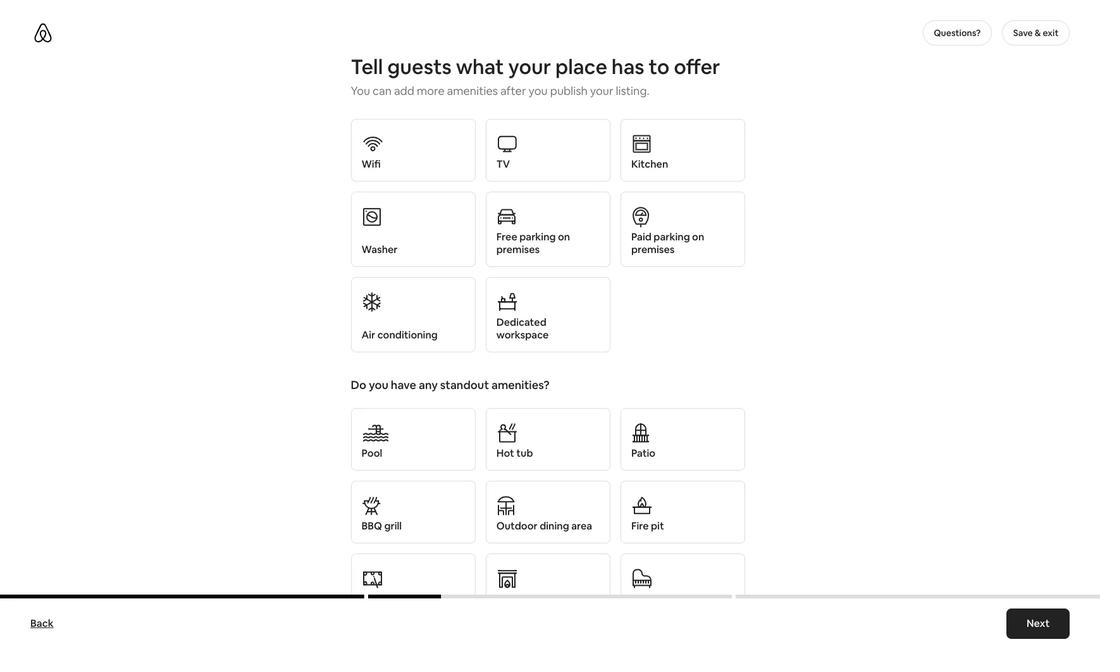 Task type: locate. For each thing, give the bounding box(es) containing it.
free parking on premises
[[497, 230, 570, 256]]

on inside the paid parking on premises
[[692, 230, 705, 244]]

dining
[[540, 520, 569, 533]]

indoor fireplace
[[497, 592, 572, 606]]

save
[[1014, 27, 1033, 39]]

2 premises from the left
[[631, 243, 675, 256]]

parking
[[520, 230, 556, 244], [654, 230, 690, 244]]

1 parking from the left
[[520, 230, 556, 244]]

dedicated
[[497, 316, 547, 329]]

on for free parking on premises
[[558, 230, 570, 244]]

Indoor fireplace button
[[486, 554, 611, 616]]

parking right paid at top right
[[654, 230, 690, 244]]

your up after
[[508, 54, 551, 80]]

Hot tub button
[[486, 408, 611, 471]]

workspace
[[497, 328, 549, 342]]

2 on from the left
[[692, 230, 705, 244]]

fireplace
[[530, 592, 572, 606]]

TV button
[[486, 119, 611, 182]]

0 vertical spatial your
[[508, 54, 551, 80]]

premises for paid
[[631, 243, 675, 256]]

publish
[[550, 84, 588, 98]]

you right after
[[529, 84, 548, 98]]

Free parking on premises button
[[486, 192, 611, 267]]

you
[[529, 84, 548, 98], [369, 378, 389, 392]]

pool for pool table
[[362, 592, 382, 606]]

1 horizontal spatial your
[[590, 84, 614, 98]]

0 horizontal spatial premises
[[497, 243, 540, 256]]

on right paid at top right
[[692, 230, 705, 244]]

after
[[501, 84, 526, 98]]

BBQ grill button
[[351, 481, 476, 544]]

your
[[508, 54, 551, 80], [590, 84, 614, 98]]

offer
[[674, 54, 720, 80]]

1 on from the left
[[558, 230, 570, 244]]

save & exit button
[[1002, 20, 1070, 46]]

place
[[556, 54, 608, 80]]

what
[[456, 54, 504, 80]]

1 vertical spatial your
[[590, 84, 614, 98]]

conditioning
[[378, 328, 438, 342]]

on inside free parking on premises
[[558, 230, 570, 244]]

1 horizontal spatial you
[[529, 84, 548, 98]]

premises inside free parking on premises
[[497, 243, 540, 256]]

premises inside the paid parking on premises
[[631, 243, 675, 256]]

1 premises from the left
[[497, 243, 540, 256]]

fire pit
[[631, 520, 664, 533]]

1 vertical spatial pool
[[362, 592, 382, 606]]

0 horizontal spatial parking
[[520, 230, 556, 244]]

2 parking from the left
[[654, 230, 690, 244]]

paid
[[631, 230, 652, 244]]

do
[[351, 378, 366, 392]]

back
[[30, 617, 54, 630]]

0 horizontal spatial on
[[558, 230, 570, 244]]

0 vertical spatial pool
[[362, 447, 382, 460]]

on right free on the left top
[[558, 230, 570, 244]]

Kitchen button
[[621, 119, 746, 182]]

kitchen
[[631, 158, 668, 171]]

premises
[[497, 243, 540, 256], [631, 243, 675, 256]]

tv
[[497, 158, 510, 171]]

tub
[[517, 447, 533, 460]]

pool
[[362, 447, 382, 460], [362, 592, 382, 606]]

questions?
[[934, 27, 981, 39]]

Paid parking on premises button
[[621, 192, 746, 267]]

pool table
[[362, 592, 409, 606]]

premises for free
[[497, 243, 540, 256]]

1 pool from the top
[[362, 447, 382, 460]]

any
[[419, 378, 438, 392]]

do you have any standout amenities?
[[351, 378, 550, 392]]

pool inside button
[[362, 447, 382, 460]]

your left listing.
[[590, 84, 614, 98]]

amenities
[[447, 84, 498, 98]]

parking for paid
[[654, 230, 690, 244]]

parking inside free parking on premises
[[520, 230, 556, 244]]

hot tub
[[497, 447, 533, 460]]

questions? button
[[923, 20, 992, 46]]

pool inside button
[[362, 592, 382, 606]]

1 horizontal spatial premises
[[631, 243, 675, 256]]

0 vertical spatial you
[[529, 84, 548, 98]]

free
[[497, 230, 517, 244]]

parking right free on the left top
[[520, 230, 556, 244]]

1 horizontal spatial parking
[[654, 230, 690, 244]]

you right do
[[369, 378, 389, 392]]

piano
[[631, 592, 658, 606]]

pool for pool
[[362, 447, 382, 460]]

1 vertical spatial you
[[369, 378, 389, 392]]

on for paid parking on premises
[[692, 230, 705, 244]]

parking inside the paid parking on premises
[[654, 230, 690, 244]]

on
[[558, 230, 570, 244], [692, 230, 705, 244]]

Patio button
[[621, 408, 746, 471]]

Fire pit button
[[621, 481, 746, 544]]

add
[[394, 84, 414, 98]]

Dedicated workspace button
[[486, 277, 611, 352]]

1 horizontal spatial on
[[692, 230, 705, 244]]

2 pool from the top
[[362, 592, 382, 606]]

pit
[[651, 520, 664, 533]]



Task type: vqa. For each thing, say whether or not it's contained in the screenshot.
top you
yes



Task type: describe. For each thing, give the bounding box(es) containing it.
parking for free
[[520, 230, 556, 244]]

Piano button
[[621, 554, 746, 616]]

washer
[[362, 243, 398, 256]]

exit
[[1043, 27, 1059, 39]]

air
[[362, 328, 375, 342]]

bbq grill
[[362, 520, 402, 533]]

patio
[[631, 447, 656, 460]]

listing.
[[616, 84, 650, 98]]

save & exit
[[1014, 27, 1059, 39]]

0 horizontal spatial you
[[369, 378, 389, 392]]

outdoor dining area
[[497, 520, 592, 533]]

Wifi button
[[351, 119, 476, 182]]

back button
[[24, 611, 60, 637]]

hot
[[497, 447, 514, 460]]

bbq
[[362, 520, 382, 533]]

area
[[572, 520, 592, 533]]

&
[[1035, 27, 1041, 39]]

Air conditioning button
[[351, 277, 476, 352]]

standout
[[440, 378, 489, 392]]

tell
[[351, 54, 383, 80]]

amenities?
[[492, 378, 550, 392]]

more
[[417, 84, 445, 98]]

to
[[649, 54, 670, 80]]

grill
[[384, 520, 402, 533]]

you
[[351, 84, 370, 98]]

next button
[[1007, 609, 1070, 639]]

can
[[373, 84, 392, 98]]

dedicated workspace
[[497, 316, 549, 342]]

air conditioning
[[362, 328, 438, 342]]

you inside tell guests what your place has to offer you can add more amenities after you publish your listing.
[[529, 84, 548, 98]]

Pool table button
[[351, 554, 476, 616]]

Outdoor dining area button
[[486, 481, 611, 544]]

table
[[385, 592, 409, 606]]

Pool button
[[351, 408, 476, 471]]

have
[[391, 378, 416, 392]]

outdoor
[[497, 520, 538, 533]]

fire
[[631, 520, 649, 533]]

guests
[[387, 54, 452, 80]]

has
[[612, 54, 645, 80]]

next
[[1027, 617, 1050, 630]]

0 horizontal spatial your
[[508, 54, 551, 80]]

wifi
[[362, 158, 381, 171]]

Washer button
[[351, 192, 476, 267]]

paid parking on premises
[[631, 230, 705, 256]]

tell guests what your place has to offer you can add more amenities after you publish your listing.
[[351, 54, 720, 98]]

indoor
[[497, 592, 528, 606]]



